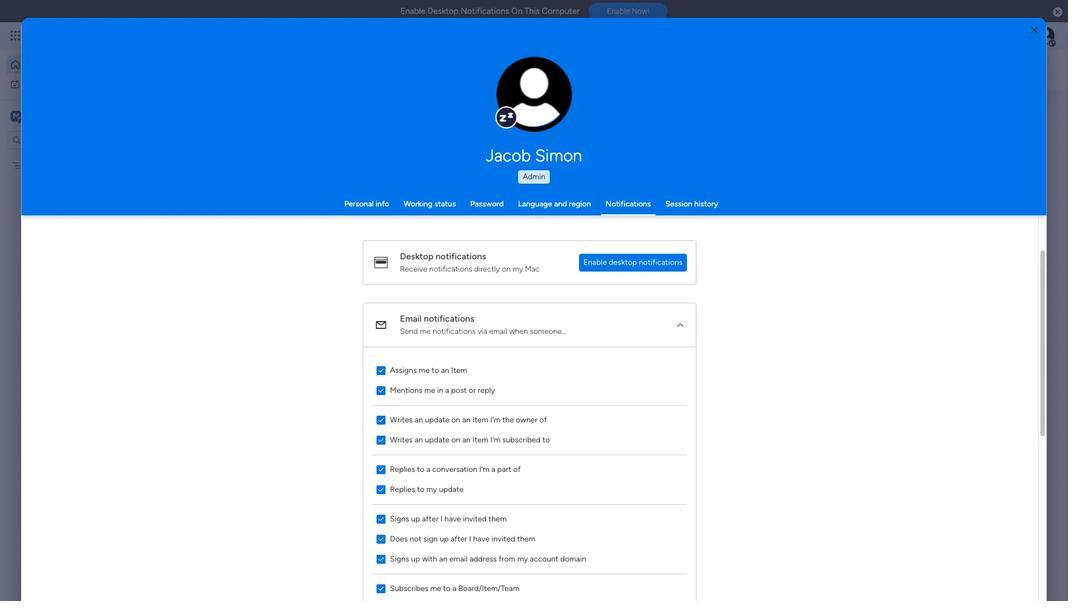 Task type: locate. For each thing, give the bounding box(es) containing it.
invited up does not sign up after i have invited them
[[463, 514, 487, 523]]

my left board
[[26, 161, 37, 170]]

option
[[0, 155, 142, 158]]

of right owner at the bottom of the page
[[540, 415, 547, 424]]

0 vertical spatial have
[[445, 514, 462, 523]]

up up not
[[412, 514, 420, 523]]

email inside email notifications send me notifications via email when someone...
[[490, 326, 508, 336]]

0 horizontal spatial have
[[445, 514, 462, 523]]

0 horizontal spatial notifications
[[461, 6, 510, 16]]

session
[[666, 199, 693, 209]]

email notifications send me notifications via email when someone...
[[400, 313, 567, 336]]

and
[[554, 199, 567, 209], [382, 381, 396, 391]]

them up does not sign up after i have invited them
[[489, 514, 507, 523]]

1 vertical spatial i
[[470, 534, 472, 544]]

i
[[441, 514, 443, 523], [470, 534, 472, 544]]

1 horizontal spatial invited
[[492, 534, 516, 544]]

language and region link
[[518, 199, 591, 209]]

0 vertical spatial my
[[24, 79, 35, 88]]

replies to my update
[[390, 485, 464, 494]]

work left the management
[[233, 244, 250, 254]]

my down the home
[[24, 79, 35, 88]]

0 horizontal spatial invited
[[463, 514, 487, 523]]

item for subscribed
[[473, 435, 489, 444]]

0 horizontal spatial after
[[422, 514, 439, 523]]

my right "from"
[[518, 554, 529, 564]]

update down in
[[425, 415, 450, 424]]

0 vertical spatial update
[[425, 415, 450, 424]]

address
[[470, 554, 497, 564]]

0 horizontal spatial main
[[26, 110, 45, 121]]

when
[[510, 326, 528, 336]]

of right part
[[514, 464, 521, 474]]

change profile picture
[[511, 100, 558, 118]]

1 replies from the top
[[390, 464, 416, 474]]

0 vertical spatial workspace
[[47, 110, 91, 121]]

1 vertical spatial writes
[[390, 435, 413, 444]]

1 horizontal spatial main
[[307, 244, 323, 254]]

1 horizontal spatial email
[[490, 326, 508, 336]]

1 writes from the top
[[390, 415, 413, 424]]

on down writes an update on an item i'm the owner of on the bottom of the page
[[452, 435, 461, 444]]

1 vertical spatial item
[[473, 415, 489, 424]]

1 horizontal spatial workspace
[[325, 244, 363, 254]]

an down writes an update on an item i'm the owner of on the bottom of the page
[[463, 435, 471, 444]]

writes for writes an update on an item i'm the owner of
[[390, 415, 413, 424]]

replies
[[390, 464, 416, 474], [390, 485, 416, 494]]

item up writes an update on an item i'm subscribed to
[[473, 415, 489, 424]]

does
[[390, 534, 408, 544]]

1 horizontal spatial them
[[518, 534, 536, 544]]

workspace up search in workspace field
[[47, 110, 91, 121]]

0 vertical spatial i
[[441, 514, 443, 523]]

notifications left "on"
[[461, 6, 510, 16]]

i'm left subscribed
[[491, 435, 501, 444]]

me right subscribes
[[431, 584, 442, 593]]

after up sign
[[422, 514, 439, 523]]

and left the region on the right of page
[[554, 199, 567, 209]]

notifications
[[461, 6, 510, 16], [606, 199, 651, 209]]

replies up replies to my update
[[390, 464, 416, 474]]

have
[[445, 514, 462, 523], [474, 534, 490, 544]]

region
[[364, 347, 697, 601]]

2 vertical spatial my
[[518, 554, 529, 564]]

desktop inside desktop notifications receive notifications directly on my mac
[[400, 251, 434, 261]]

invited
[[463, 514, 487, 523], [492, 534, 516, 544]]

item
[[452, 365, 468, 375], [473, 415, 489, 424], [473, 435, 489, 444]]

0 vertical spatial work
[[37, 79, 54, 88]]

1 vertical spatial update
[[425, 435, 450, 444]]

invite
[[289, 381, 312, 391]]

me left in
[[425, 385, 436, 395]]

enable now!
[[607, 7, 650, 16]]

notifications right the region on the right of page
[[606, 199, 651, 209]]

1 horizontal spatial work
[[233, 244, 250, 254]]

me right send
[[420, 326, 431, 336]]

a
[[446, 385, 450, 395], [427, 464, 431, 474], [492, 464, 496, 474], [453, 584, 457, 593]]

part
[[498, 464, 512, 474]]

signs down does
[[390, 554, 410, 564]]

a left board/item/team
[[453, 584, 457, 593]]

history
[[695, 199, 719, 209]]

my for my board
[[26, 161, 37, 170]]

on right "directly"
[[502, 264, 511, 274]]

main right workspace image
[[26, 110, 45, 121]]

0 vertical spatial after
[[422, 514, 439, 523]]

item up the post
[[452, 365, 468, 375]]

2 vertical spatial up
[[412, 554, 420, 564]]

1 signs from the top
[[390, 514, 410, 523]]

0 vertical spatial item
[[452, 365, 468, 375]]

have up does not sign up after i have invited them
[[445, 514, 462, 523]]

notifications right desktop
[[640, 257, 683, 267]]

0 horizontal spatial i
[[441, 514, 443, 523]]

0 vertical spatial writes
[[390, 415, 413, 424]]

them
[[489, 514, 507, 523], [518, 534, 536, 544]]

0 horizontal spatial email
[[450, 554, 468, 564]]

1 vertical spatial i'm
[[491, 435, 501, 444]]

my inside desktop notifications receive notifications directly on my mac
[[513, 264, 524, 274]]

0 vertical spatial on
[[502, 264, 511, 274]]

0 vertical spatial i'm
[[491, 415, 501, 424]]

writes an update on an item i'm subscribed to
[[390, 435, 550, 444]]

signs up does
[[390, 514, 410, 523]]

me right assigns
[[419, 365, 430, 375]]

work inside work management > main workspace link
[[233, 244, 250, 254]]

an up writes an update on an item i'm subscribed to
[[463, 415, 471, 424]]

an down mentions
[[415, 415, 423, 424]]

1 vertical spatial on
[[452, 415, 461, 424]]

jacob
[[486, 146, 531, 166]]

0 vertical spatial signs
[[390, 514, 410, 523]]

0 vertical spatial main
[[26, 110, 45, 121]]

close image
[[1032, 26, 1038, 34]]

and left start
[[382, 381, 396, 391]]

directly
[[475, 264, 500, 274]]

email
[[490, 326, 508, 336], [450, 554, 468, 564]]

i up address
[[470, 534, 472, 544]]

0 vertical spatial invited
[[463, 514, 487, 523]]

my inside list box
[[26, 161, 37, 170]]

0 horizontal spatial and
[[382, 381, 396, 391]]

i up does not sign up after i have invited them
[[441, 514, 443, 523]]

0 vertical spatial up
[[412, 514, 420, 523]]

1 horizontal spatial and
[[554, 199, 567, 209]]

teammates
[[334, 381, 379, 391]]

have up address
[[474, 534, 490, 544]]

send
[[400, 326, 418, 336]]

on up writes an update on an item i'm subscribed to
[[452, 415, 461, 424]]

2 vertical spatial item
[[473, 435, 489, 444]]

update down conversation
[[439, 485, 464, 494]]

main right >
[[307, 244, 323, 254]]

my for my work
[[24, 79, 35, 88]]

computer
[[542, 6, 580, 16]]

to right subscribes
[[444, 584, 451, 593]]

1 vertical spatial desktop
[[400, 251, 434, 261]]

1 vertical spatial replies
[[390, 485, 416, 494]]

email right via
[[490, 326, 508, 336]]

workspace
[[47, 110, 91, 121], [325, 244, 363, 254]]

my
[[24, 79, 35, 88], [26, 161, 37, 170]]

jacob simon
[[486, 146, 582, 166]]

up right sign
[[440, 534, 449, 544]]

i'm left part
[[480, 464, 490, 474]]

0 horizontal spatial them
[[489, 514, 507, 523]]

to
[[432, 365, 440, 375], [543, 435, 550, 444], [418, 464, 425, 474], [418, 485, 425, 494], [444, 584, 451, 593]]

1 vertical spatial signs
[[390, 554, 410, 564]]

0 vertical spatial replies
[[390, 464, 416, 474]]

work inside my work button
[[37, 79, 54, 88]]

management
[[252, 244, 298, 254]]

0 vertical spatial email
[[490, 326, 508, 336]]

update for writes an update on an item i'm the owner of
[[425, 415, 450, 424]]

of
[[540, 415, 547, 424], [514, 464, 521, 474]]

item down writes an update on an item i'm the owner of on the bottom of the page
[[473, 435, 489, 444]]

Search in workspace field
[[23, 134, 93, 146]]

invited up "from"
[[492, 534, 516, 544]]

password link
[[471, 199, 504, 209]]

invite your teammates and start collaborating
[[289, 381, 472, 391]]

subscribes
[[390, 584, 429, 593]]

region
[[569, 199, 591, 209]]

a right in
[[446, 385, 450, 395]]

work down the home
[[37, 79, 54, 88]]

2 signs from the top
[[390, 554, 410, 564]]

with
[[422, 554, 438, 564]]

1 vertical spatial of
[[514, 464, 521, 474]]

to up replies to my update
[[418, 464, 425, 474]]

an
[[441, 365, 450, 375], [415, 415, 423, 424], [463, 415, 471, 424], [415, 435, 423, 444], [463, 435, 471, 444], [440, 554, 448, 564]]

my left mac
[[513, 264, 524, 274]]

>
[[300, 244, 305, 254]]

workspace right >
[[325, 244, 363, 254]]

desktop notifications receive notifications directly on my mac
[[400, 251, 540, 274]]

me for assigns
[[419, 365, 430, 375]]

1 vertical spatial and
[[382, 381, 396, 391]]

enable for enable desktop notifications on this computer
[[401, 6, 426, 16]]

me
[[420, 326, 431, 336], [419, 365, 430, 375], [425, 385, 436, 395], [431, 584, 442, 593]]

main inside workspace selection element
[[26, 110, 45, 121]]

on for the
[[452, 415, 461, 424]]

an right with
[[440, 554, 448, 564]]

i'm for subscribed
[[491, 435, 501, 444]]

replies for replies to my update
[[390, 485, 416, 494]]

to right subscribed
[[543, 435, 550, 444]]

simon
[[535, 146, 582, 166]]

up left with
[[412, 554, 420, 564]]

my
[[513, 264, 524, 274], [427, 485, 438, 494], [518, 554, 529, 564]]

1 vertical spatial after
[[451, 534, 468, 544]]

my inside button
[[24, 79, 35, 88]]

up for after
[[412, 514, 420, 523]]

0 horizontal spatial work
[[37, 79, 54, 88]]

account
[[530, 554, 559, 564]]

2 vertical spatial on
[[452, 435, 461, 444]]

1 vertical spatial work
[[233, 244, 250, 254]]

update up conversation
[[425, 435, 450, 444]]

1 horizontal spatial have
[[474, 534, 490, 544]]

2 writes from the top
[[390, 435, 413, 444]]

on
[[502, 264, 511, 274], [452, 415, 461, 424], [452, 435, 461, 444]]

after
[[422, 514, 439, 523], [451, 534, 468, 544]]

me for subscribes
[[431, 584, 442, 593]]

them up account
[[518, 534, 536, 544]]

0 vertical spatial my
[[513, 264, 524, 274]]

your
[[314, 381, 332, 391]]

item for the
[[473, 415, 489, 424]]

i'm left the
[[491, 415, 501, 424]]

update for writes an update on an item i'm subscribed to
[[425, 435, 450, 444]]

my down conversation
[[427, 485, 438, 494]]

1 vertical spatial my
[[26, 161, 37, 170]]

notifications left "directly"
[[430, 264, 473, 274]]

0 vertical spatial desktop
[[428, 6, 459, 16]]

mentions
[[390, 385, 423, 395]]

status
[[435, 199, 456, 209]]

0 horizontal spatial workspace
[[47, 110, 91, 121]]

home
[[26, 60, 47, 69]]

work
[[37, 79, 54, 88], [233, 244, 250, 254]]

the
[[503, 415, 514, 424]]

after down "signs up after i have invited them"
[[451, 534, 468, 544]]

replies up does
[[390, 485, 416, 494]]

email down does not sign up after i have invited them
[[450, 554, 468, 564]]

1 vertical spatial notifications
[[606, 199, 651, 209]]

0 vertical spatial of
[[540, 415, 547, 424]]

signs
[[390, 514, 410, 523], [390, 554, 410, 564]]

jacob simon image
[[1038, 27, 1055, 45]]

update
[[425, 415, 450, 424], [425, 435, 450, 444], [439, 485, 464, 494]]

2 replies from the top
[[390, 485, 416, 494]]

workspace image
[[11, 110, 22, 122]]

collaborating
[[419, 381, 472, 391]]



Task type: describe. For each thing, give the bounding box(es) containing it.
working
[[404, 199, 433, 209]]

select product image
[[10, 30, 21, 41]]

1 horizontal spatial after
[[451, 534, 468, 544]]

m
[[13, 111, 19, 121]]

working status link
[[404, 199, 456, 209]]

session history
[[666, 199, 719, 209]]

2 vertical spatial update
[[439, 485, 464, 494]]

2 vertical spatial i'm
[[480, 464, 490, 474]]

assigns me to an item
[[390, 365, 468, 375]]

notifications inside enable desktop notifications button
[[640, 257, 683, 267]]

main workspace
[[26, 110, 91, 121]]

notifications left via
[[433, 326, 476, 336]]

1 vertical spatial my
[[427, 485, 438, 494]]

i'm for the
[[491, 415, 501, 424]]

my board list box
[[0, 154, 142, 325]]

on
[[512, 6, 523, 16]]

mac
[[526, 264, 540, 274]]

email
[[400, 313, 422, 324]]

1 vertical spatial main
[[307, 244, 323, 254]]

owner
[[516, 415, 538, 424]]

0 vertical spatial and
[[554, 199, 567, 209]]

1 vertical spatial them
[[518, 534, 536, 544]]

picture
[[523, 110, 546, 118]]

working status
[[404, 199, 456, 209]]

language and region
[[518, 199, 591, 209]]

profile
[[538, 100, 558, 109]]

my work button
[[7, 75, 120, 93]]

my work
[[24, 79, 54, 88]]

on for subscribed
[[452, 435, 461, 444]]

assigns
[[390, 365, 417, 375]]

a left part
[[492, 464, 496, 474]]

change profile picture button
[[497, 57, 572, 132]]

me inside email notifications send me notifications via email when someone...
[[420, 326, 431, 336]]

notifications right email
[[424, 313, 475, 324]]

enable for enable desktop notifications
[[584, 257, 607, 267]]

up for with
[[412, 554, 420, 564]]

to up collaborating
[[432, 365, 440, 375]]

to down replies to a conversation i'm a part of
[[418, 485, 425, 494]]

change
[[511, 100, 536, 109]]

from
[[499, 554, 516, 564]]

me for mentions
[[425, 385, 436, 395]]

1 horizontal spatial i
[[470, 534, 472, 544]]

1 vertical spatial up
[[440, 534, 449, 544]]

jacob simon button
[[381, 146, 687, 166]]

1 vertical spatial email
[[450, 554, 468, 564]]

a up replies to my update
[[427, 464, 431, 474]]

writes for writes an update on an item i'm subscribed to
[[390, 435, 413, 444]]

workspace selection element
[[11, 109, 93, 124]]

someone...
[[530, 326, 567, 336]]

subscribes me to a board/item/team
[[390, 584, 520, 593]]

signs up with an email address from my account domain
[[390, 554, 587, 564]]

session history link
[[666, 199, 719, 209]]

desktop
[[609, 257, 638, 267]]

signs for signs up with an email address from my account domain
[[390, 554, 410, 564]]

1 vertical spatial have
[[474, 534, 490, 544]]

1 vertical spatial invited
[[492, 534, 516, 544]]

work management > main workspace link
[[214, 135, 370, 260]]

an up collaborating
[[441, 365, 450, 375]]

work management > main workspace
[[233, 244, 363, 254]]

sign
[[424, 534, 438, 544]]

post
[[452, 385, 467, 395]]

personal info
[[344, 199, 389, 209]]

language
[[518, 199, 553, 209]]

or
[[469, 385, 476, 395]]

domain
[[561, 554, 587, 564]]

enable for enable now!
[[607, 7, 630, 16]]

signs for signs up after i have invited them
[[390, 514, 410, 523]]

notifications link
[[606, 199, 651, 209]]

replies to a conversation i'm a part of
[[390, 464, 521, 474]]

0 vertical spatial notifications
[[461, 6, 510, 16]]

subscribed
[[503, 435, 541, 444]]

conversation
[[433, 464, 478, 474]]

enable desktop notifications on this computer
[[401, 6, 580, 16]]

signs up after i have invited them
[[390, 514, 507, 523]]

enable desktop notifications button
[[579, 254, 688, 271]]

now!
[[632, 7, 650, 16]]

an up replies to a conversation i'm a part of
[[415, 435, 423, 444]]

dapulse close image
[[1054, 7, 1063, 18]]

board
[[39, 161, 59, 170]]

mentions me in a post or reply
[[390, 385, 496, 395]]

start
[[399, 381, 417, 391]]

personal info link
[[344, 199, 389, 209]]

region containing assigns me to an item
[[364, 347, 697, 601]]

1 horizontal spatial notifications
[[606, 199, 651, 209]]

0 horizontal spatial of
[[514, 464, 521, 474]]

board/item/team
[[459, 584, 520, 593]]

via
[[478, 326, 488, 336]]

this
[[525, 6, 540, 16]]

password
[[471, 199, 504, 209]]

notifications up "directly"
[[436, 251, 487, 261]]

does not sign up after i have invited them
[[390, 534, 536, 544]]

reply
[[478, 385, 496, 395]]

info
[[376, 199, 389, 209]]

personal
[[344, 199, 374, 209]]

1 vertical spatial workspace
[[325, 244, 363, 254]]

1 horizontal spatial of
[[540, 415, 547, 424]]

enable desktop notifications
[[584, 257, 683, 267]]

in
[[438, 385, 444, 395]]

writes an update on an item i'm the owner of
[[390, 415, 547, 424]]

home button
[[7, 56, 120, 73]]

on inside desktop notifications receive notifications directly on my mac
[[502, 264, 511, 274]]

replies for replies to a conversation i'm a part of
[[390, 464, 416, 474]]

0 vertical spatial them
[[489, 514, 507, 523]]

enable now! button
[[589, 3, 668, 20]]

receive
[[400, 264, 428, 274]]

admin
[[523, 172, 546, 181]]

not
[[410, 534, 422, 544]]

my board
[[26, 161, 59, 170]]



Task type: vqa. For each thing, say whether or not it's contained in the screenshot.
Working status
yes



